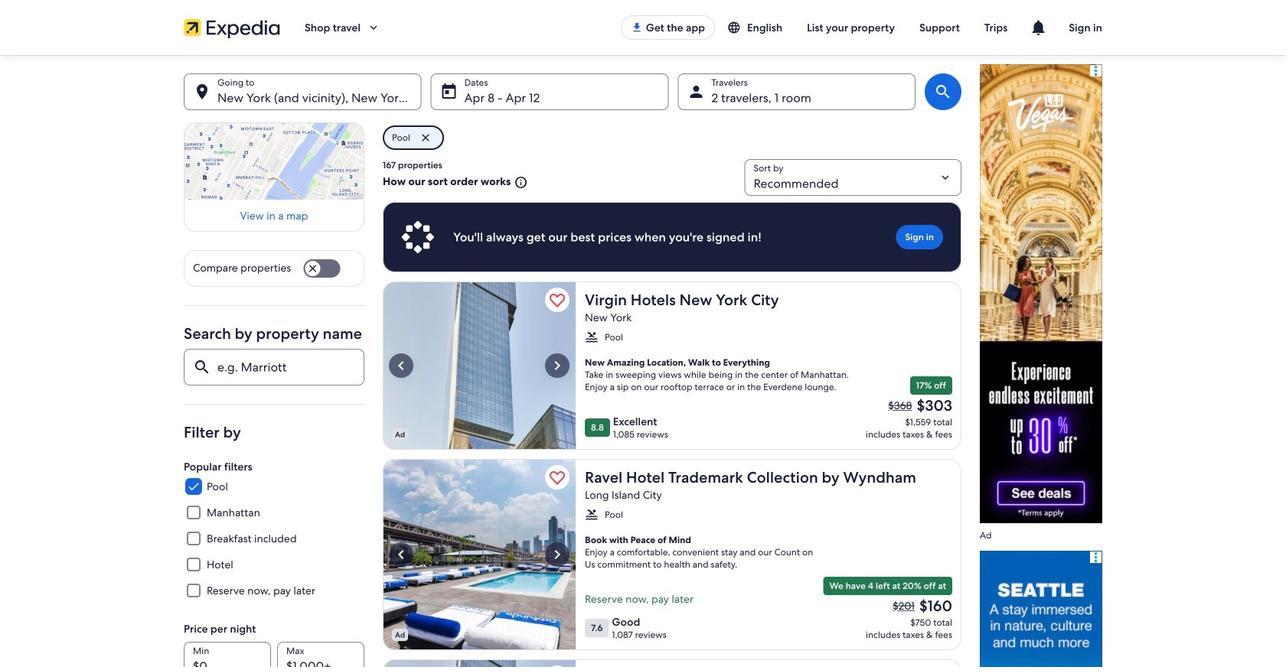 Task type: locate. For each thing, give the bounding box(es) containing it.
0 vertical spatial exterior image
[[383, 282, 576, 450]]

expedia logo image
[[184, 17, 280, 38]]

0 vertical spatial small image
[[728, 21, 747, 34]]

small image
[[728, 21, 747, 34], [585, 331, 599, 345]]

exterior image
[[383, 282, 576, 450], [383, 660, 576, 668]]

pool image
[[383, 460, 576, 651]]

0 vertical spatial small image
[[511, 176, 528, 190]]

communication center icon image
[[1029, 18, 1048, 37]]

search image
[[934, 83, 953, 101]]

1 horizontal spatial small image
[[585, 509, 599, 522]]

1 vertical spatial exterior image
[[383, 660, 576, 668]]

download the app button image
[[631, 21, 643, 34]]

0 horizontal spatial small image
[[585, 331, 599, 345]]

$1,000 and above, Maximum, Price per night text field
[[277, 643, 365, 668]]

small image
[[511, 176, 528, 190], [585, 509, 599, 522]]

1 horizontal spatial small image
[[728, 21, 747, 34]]

0 horizontal spatial small image
[[511, 176, 528, 190]]



Task type: vqa. For each thing, say whether or not it's contained in the screenshot.
main content
no



Task type: describe. For each thing, give the bounding box(es) containing it.
1 vertical spatial small image
[[585, 509, 599, 522]]

show next image for ravel hotel trademark collection by wyndham image
[[548, 546, 567, 564]]

$0, Minimum, Price per night text field
[[184, 643, 271, 668]]

trailing image
[[367, 21, 381, 34]]

1 vertical spatial small image
[[585, 331, 599, 345]]

static map image image
[[184, 123, 365, 200]]

show previous image for virgin hotels new york city image
[[392, 357, 410, 375]]

show next image for virgin hotels new york city image
[[548, 357, 567, 375]]

show previous image for ravel hotel trademark collection by wyndham image
[[392, 546, 410, 564]]

2 exterior image from the top
[[383, 660, 576, 668]]

1 exterior image from the top
[[383, 282, 576, 450]]



